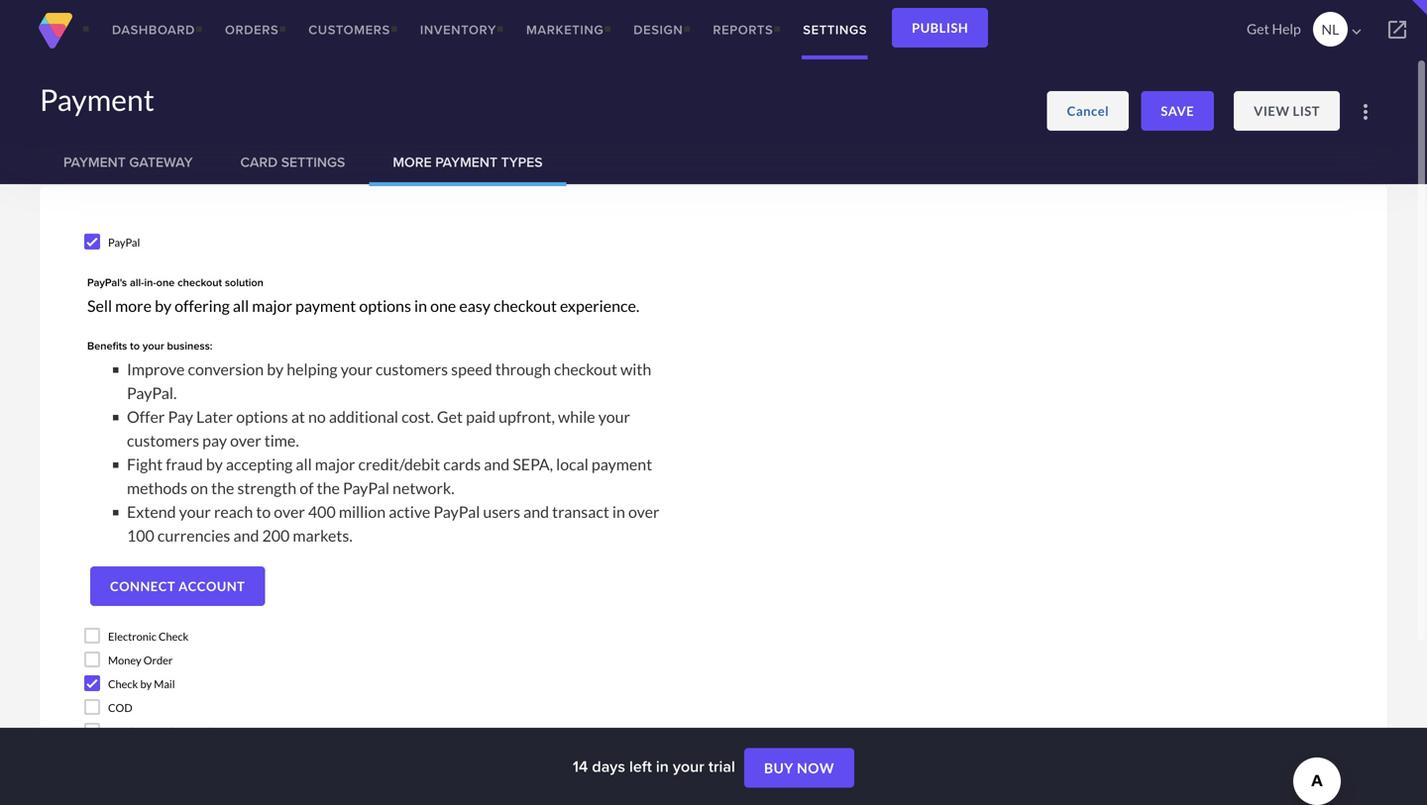 Task type: describe. For each thing, give the bounding box(es) containing it.
check by mail
[[108, 678, 175, 691]]

offer
[[127, 407, 165, 427]]

buy
[[764, 760, 794, 777]]

no
[[308, 407, 326, 427]]

pay
[[202, 431, 227, 450]]

1 horizontal spatial and
[[484, 455, 510, 474]]

benefits to your business: improve conversion by helping your customers speed through checkout with paypal. offer pay later options at no additional cost. get paid upfront, while your customers pay over time. fight fraud by accepting all major credit/debit cards and sepa, local payment methods on the strength of the paypal network. extend your reach to over 400 million active paypal users and transact in over 100 currencies and 200 markets.
[[87, 338, 659, 546]]

credit
[[519, 82, 560, 102]]

0 horizontal spatial gateway
[[129, 152, 193, 172]]

1 horizontal spatial settings
[[803, 20, 867, 39]]

markets.
[[293, 526, 353, 546]]

customers
[[309, 20, 390, 39]]

error
[[56, 82, 80, 106]]

money order
[[108, 654, 173, 667]]

need
[[212, 82, 246, 102]]

will
[[185, 82, 209, 102]]

speed
[[451, 360, 492, 379]]

types
[[501, 152, 543, 172]]

1 vertical spatial paypal
[[343, 479, 389, 498]]

million
[[339, 502, 386, 522]]

nl
[[1322, 21, 1339, 38]]

sepa,
[[513, 455, 553, 474]]

account
[[179, 579, 245, 595]]

2 the from the left
[[317, 479, 340, 498]]

0 vertical spatial paypal
[[108, 236, 140, 249]]

business:
[[167, 338, 213, 354]]

purchase order number
[[108, 725, 225, 739]]

users
[[483, 502, 520, 522]]

2 vertical spatial in
[[656, 755, 669, 778]]

payment right more
[[435, 152, 498, 172]]

0 vertical spatial get
[[1247, 20, 1269, 37]]

experience.
[[560, 296, 639, 316]]

fraud
[[166, 455, 203, 474]]

payment up "payment gateway"
[[40, 82, 154, 117]]

paypal.
[[127, 384, 177, 403]]

reports
[[713, 20, 773, 39]]

to right benefits
[[130, 338, 140, 354]]

list
[[1293, 103, 1320, 119]]

to left set
[[249, 82, 264, 102]]

upfront,
[[499, 407, 555, 427]]

order for money
[[143, 654, 173, 667]]

0 horizontal spatial over
[[230, 431, 261, 450]]

reminder:
[[80, 82, 152, 102]]

1 horizontal spatial over
[[274, 502, 305, 522]]

all-
[[130, 275, 144, 290]]

major inside benefits to your business: improve conversion by helping your customers speed through checkout with paypal. offer pay later options at no additional cost. get paid upfront, while your customers pay over time. fight fraud by accepting all major credit/debit cards and sepa, local payment methods on the strength of the paypal network. extend your reach to over 400 million active paypal users and transact in over 100 currencies and 200 markets.
[[315, 455, 355, 474]]

benefits
[[87, 338, 127, 354]]

of
[[300, 479, 314, 498]]

14
[[573, 755, 588, 778]]

pay
[[168, 407, 193, 427]]

marketing
[[526, 20, 604, 39]]

0 vertical spatial customers
[[376, 360, 448, 379]]

you
[[155, 82, 182, 102]]

a
[[312, 82, 320, 102]]

strength
[[237, 479, 296, 498]]

easy
[[459, 296, 491, 316]]

cancel link
[[1047, 91, 1129, 131]]

to left accept
[[452, 82, 467, 102]]


[[1385, 18, 1409, 42]]

1 vertical spatial customers
[[127, 431, 199, 450]]

connect account link
[[90, 567, 265, 607]]

up
[[291, 82, 309, 102]]

inventory
[[420, 20, 496, 39]]

buy now link
[[744, 749, 854, 788]]

number
[[186, 725, 225, 739]]

paypal's all-in-one checkout solution sell more by offering all major payment options in one easy checkout experience.
[[87, 275, 639, 316]]

help
[[1272, 20, 1301, 37]]

error reminder: you will need to set up a payment gateway to accept credit cards.
[[56, 82, 607, 106]]

all inside benefits to your business: improve conversion by helping your customers speed through checkout with paypal. offer pay later options at no additional cost. get paid upfront, while your customers pay over time. fight fraud by accepting all major credit/debit cards and sepa, local payment methods on the strength of the paypal network. extend your reach to over 400 million active paypal users and transact in over 100 currencies and 200 markets.
[[296, 455, 312, 474]]

conversion
[[188, 360, 264, 379]]

on
[[191, 479, 208, 498]]

in-
[[144, 275, 156, 290]]

payment gateway link
[[40, 139, 217, 186]]

paid
[[466, 407, 496, 427]]

card settings
[[240, 152, 345, 172]]

2 vertical spatial paypal
[[433, 502, 480, 522]]

offering
[[175, 296, 230, 316]]

currencies
[[157, 526, 230, 546]]

payment inside the error reminder: you will need to set up a payment gateway to accept credit cards.
[[323, 82, 384, 102]]

at
[[291, 407, 305, 427]]

card
[[240, 152, 278, 172]]

electronic check
[[108, 630, 189, 644]]

save
[[1161, 103, 1194, 119]]

1 vertical spatial and
[[523, 502, 549, 522]]

reach
[[214, 502, 253, 522]]

your up improve
[[143, 338, 164, 354]]

days
[[592, 755, 625, 778]]

now
[[797, 760, 835, 777]]

active
[[389, 502, 430, 522]]



Task type: vqa. For each thing, say whether or not it's contained in the screenshot.
over to the middle
yes



Task type: locate. For each thing, give the bounding box(es) containing it.
one left the easy
[[430, 296, 456, 316]]

0 vertical spatial checkout
[[178, 275, 222, 290]]

all inside paypal's all-in-one checkout solution sell more by offering all major payment options in one easy checkout experience.
[[233, 296, 249, 316]]

by left helping
[[267, 360, 284, 379]]

while
[[558, 407, 595, 427]]

gateway
[[387, 82, 449, 102], [129, 152, 193, 172]]

by inside paypal's all-in-one checkout solution sell more by offering all major payment options in one easy checkout experience.
[[155, 296, 171, 316]]

paypal up all-
[[108, 236, 140, 249]]

1 vertical spatial payment
[[592, 455, 652, 474]]

your right helping
[[341, 360, 373, 379]]

local
[[556, 455, 588, 474]]

order
[[143, 654, 173, 667], [154, 725, 184, 739]]


[[1348, 23, 1366, 41]]

by down in- on the left of the page
[[155, 296, 171, 316]]

customers down offer
[[127, 431, 199, 450]]

gateway up more
[[387, 82, 449, 102]]

solution
[[225, 275, 264, 290]]

0 vertical spatial one
[[156, 275, 175, 290]]

paypal
[[108, 236, 140, 249], [343, 479, 389, 498], [433, 502, 480, 522]]

0 vertical spatial in
[[414, 296, 427, 316]]

1 vertical spatial all
[[296, 455, 312, 474]]

cancel
[[1067, 103, 1109, 119]]

mail
[[154, 678, 175, 691]]

payment inside paypal's all-in-one checkout solution sell more by offering all major payment options in one easy checkout experience.
[[295, 296, 356, 316]]

by left mail
[[140, 678, 152, 691]]

over right the transact
[[628, 502, 659, 522]]

check up money order
[[159, 630, 189, 644]]

and
[[484, 455, 510, 474], [523, 502, 549, 522], [233, 526, 259, 546]]

options up time.
[[236, 407, 288, 427]]

helping
[[287, 360, 338, 379]]

1 horizontal spatial customers
[[376, 360, 448, 379]]

1 horizontal spatial major
[[315, 455, 355, 474]]

and right cards
[[484, 455, 510, 474]]

all down solution
[[233, 296, 249, 316]]

payment gateway
[[63, 152, 193, 172]]

settings right 'card'
[[281, 152, 345, 172]]

1 horizontal spatial paypal
[[343, 479, 389, 498]]

more_vert
[[1354, 100, 1378, 124]]

in right the transact
[[612, 502, 625, 522]]

more
[[393, 152, 432, 172]]

gateway down you
[[129, 152, 193, 172]]

view list
[[1254, 103, 1320, 119]]

1 horizontal spatial check
[[159, 630, 189, 644]]

2 vertical spatial and
[[233, 526, 259, 546]]

payment up helping
[[295, 296, 356, 316]]

fight
[[127, 455, 163, 474]]

additional
[[329, 407, 398, 427]]

1 vertical spatial options
[[236, 407, 288, 427]]

1 vertical spatial gateway
[[129, 152, 193, 172]]

and right users
[[523, 502, 549, 522]]

design
[[634, 20, 683, 39]]

2 horizontal spatial over
[[628, 502, 659, 522]]

your
[[143, 338, 164, 354], [341, 360, 373, 379], [598, 407, 630, 427], [179, 502, 211, 522], [673, 755, 704, 778]]

order left number
[[154, 725, 184, 739]]

2 horizontal spatial paypal
[[433, 502, 480, 522]]

0 vertical spatial all
[[233, 296, 249, 316]]

improve
[[127, 360, 185, 379]]

customers
[[376, 360, 448, 379], [127, 431, 199, 450]]

in right left
[[656, 755, 669, 778]]

cost.
[[401, 407, 434, 427]]

in
[[414, 296, 427, 316], [612, 502, 625, 522], [656, 755, 669, 778]]

later
[[196, 407, 233, 427]]

0 horizontal spatial paypal
[[108, 236, 140, 249]]

set
[[267, 82, 288, 102]]

in inside paypal's all-in-one checkout solution sell more by offering all major payment options in one easy checkout experience.
[[414, 296, 427, 316]]

0 vertical spatial check
[[159, 630, 189, 644]]

the right on
[[211, 479, 234, 498]]

0 vertical spatial payment
[[295, 296, 356, 316]]

check
[[159, 630, 189, 644], [108, 678, 138, 691]]

order for purchase
[[154, 725, 184, 739]]

and down reach
[[233, 526, 259, 546]]

buy now
[[764, 760, 835, 777]]

payment down error
[[63, 152, 126, 172]]

400
[[308, 502, 336, 522]]

one right all-
[[156, 275, 175, 290]]

1 horizontal spatial payment
[[592, 455, 652, 474]]

paypal's
[[87, 275, 127, 290]]

major inside paypal's all-in-one checkout solution sell more by offering all major payment options in one easy checkout experience.
[[252, 296, 292, 316]]

1 vertical spatial major
[[315, 455, 355, 474]]

1 horizontal spatial in
[[612, 502, 625, 522]]

options inside paypal's all-in-one checkout solution sell more by offering all major payment options in one easy checkout experience.
[[359, 296, 411, 316]]

0 horizontal spatial one
[[156, 275, 175, 290]]

get left help
[[1247, 20, 1269, 37]]

1 vertical spatial checkout
[[494, 296, 557, 316]]

transact
[[552, 502, 609, 522]]

1 horizontal spatial one
[[430, 296, 456, 316]]

1 horizontal spatial get
[[1247, 20, 1269, 37]]

0 horizontal spatial and
[[233, 526, 259, 546]]

connect account
[[110, 579, 245, 595]]

over up 200
[[274, 502, 305, 522]]

0 horizontal spatial customers
[[127, 431, 199, 450]]

1 vertical spatial one
[[430, 296, 456, 316]]

dashboard link
[[97, 0, 210, 59]]

paypal down the network.
[[433, 502, 480, 522]]

get help
[[1247, 20, 1301, 37]]

0 vertical spatial settings
[[803, 20, 867, 39]]

payment right 'local'
[[592, 455, 652, 474]]

dashboard
[[112, 20, 195, 39]]

0 horizontal spatial get
[[437, 407, 463, 427]]

1 vertical spatial order
[[154, 725, 184, 739]]

paypal up million in the bottom left of the page
[[343, 479, 389, 498]]

gateway inside the error reminder: you will need to set up a payment gateway to accept credit cards.
[[387, 82, 449, 102]]

1 horizontal spatial gateway
[[387, 82, 449, 102]]

1 horizontal spatial options
[[359, 296, 411, 316]]

major up 400
[[315, 455, 355, 474]]

1 vertical spatial in
[[612, 502, 625, 522]]

0 horizontal spatial options
[[236, 407, 288, 427]]

checkout up while
[[554, 360, 617, 379]]

publish button
[[892, 8, 988, 48]]

14 days left in your trial
[[573, 755, 739, 778]]

checkout up offering
[[178, 275, 222, 290]]

1 horizontal spatial all
[[296, 455, 312, 474]]

checkout right the easy
[[494, 296, 557, 316]]

more payment types
[[393, 152, 543, 172]]

settings right reports on the top of page
[[803, 20, 867, 39]]

order up mail
[[143, 654, 173, 667]]

0 horizontal spatial the
[[211, 479, 234, 498]]

customers up cost.
[[376, 360, 448, 379]]

1 vertical spatial settings
[[281, 152, 345, 172]]

get inside benefits to your business: improve conversion by helping your customers speed through checkout with paypal. offer pay later options at no additional cost. get paid upfront, while your customers pay over time. fight fraud by accepting all major credit/debit cards and sepa, local payment methods on the strength of the paypal network. extend your reach to over 400 million active paypal users and transact in over 100 currencies and 200 markets.
[[437, 407, 463, 427]]

0 vertical spatial options
[[359, 296, 411, 316]]

0 vertical spatial major
[[252, 296, 292, 316]]

left
[[629, 755, 652, 778]]

2 vertical spatial checkout
[[554, 360, 617, 379]]

get left paid
[[437, 407, 463, 427]]

time.
[[264, 431, 299, 450]]

orders
[[225, 20, 279, 39]]

view
[[1254, 103, 1290, 119]]

all up of
[[296, 455, 312, 474]]

0 horizontal spatial settings
[[281, 152, 345, 172]]

through
[[495, 360, 551, 379]]

2 horizontal spatial in
[[656, 755, 669, 778]]

get
[[1247, 20, 1269, 37], [437, 407, 463, 427]]

with
[[620, 360, 651, 379]]

0 horizontal spatial major
[[252, 296, 292, 316]]

view list link
[[1234, 91, 1340, 131]]

cards.
[[563, 82, 604, 102]]

publish
[[912, 20, 968, 36]]

more_vert button
[[1350, 96, 1381, 128]]

card settings link
[[217, 139, 369, 186]]

your up currencies at the left
[[179, 502, 211, 522]]

your left trial
[[673, 755, 704, 778]]

options inside benefits to your business: improve conversion by helping your customers speed through checkout with paypal. offer pay later options at no additional cost. get paid upfront, while your customers pay over time. fight fraud by accepting all major credit/debit cards and sepa, local payment methods on the strength of the paypal network. extend your reach to over 400 million active paypal users and transact in over 100 currencies and 200 markets.
[[236, 407, 288, 427]]

methods
[[127, 479, 187, 498]]

1 the from the left
[[211, 479, 234, 498]]

100
[[127, 526, 154, 546]]

0 horizontal spatial check
[[108, 678, 138, 691]]

 link
[[1368, 0, 1427, 59]]

0 horizontal spatial in
[[414, 296, 427, 316]]

connect
[[110, 579, 176, 595]]

0 vertical spatial and
[[484, 455, 510, 474]]

the right of
[[317, 479, 340, 498]]

purchase
[[108, 725, 152, 739]]

by down pay
[[206, 455, 223, 474]]

over up accepting
[[230, 431, 261, 450]]

1 horizontal spatial the
[[317, 479, 340, 498]]

major down solution
[[252, 296, 292, 316]]

in left the easy
[[414, 296, 427, 316]]

your right while
[[598, 407, 630, 427]]

payment right the a
[[323, 82, 384, 102]]

to down the strength
[[256, 502, 271, 522]]

extend
[[127, 502, 176, 522]]

1 vertical spatial get
[[437, 407, 463, 427]]

payment inside benefits to your business: improve conversion by helping your customers speed through checkout with paypal. offer pay later options at no additional cost. get paid upfront, while your customers pay over time. fight fraud by accepting all major credit/debit cards and sepa, local payment methods on the strength of the paypal network. extend your reach to over 400 million active paypal users and transact in over 100 currencies and 200 markets.
[[592, 455, 652, 474]]

to
[[249, 82, 264, 102], [452, 82, 467, 102], [130, 338, 140, 354], [256, 502, 271, 522]]

0 vertical spatial gateway
[[387, 82, 449, 102]]

checkout inside benefits to your business: improve conversion by helping your customers speed through checkout with paypal. offer pay later options at no additional cost. get paid upfront, while your customers pay over time. fight fraud by accepting all major credit/debit cards and sepa, local payment methods on the strength of the paypal network. extend your reach to over 400 million active paypal users and transact in over 100 currencies and 200 markets.
[[554, 360, 617, 379]]

options left the easy
[[359, 296, 411, 316]]

1 vertical spatial check
[[108, 678, 138, 691]]

save link
[[1141, 91, 1214, 131]]

2 horizontal spatial and
[[523, 502, 549, 522]]

0 horizontal spatial all
[[233, 296, 249, 316]]

nl 
[[1322, 21, 1366, 41]]

in inside benefits to your business: improve conversion by helping your customers speed through checkout with paypal. offer pay later options at no additional cost. get paid upfront, while your customers pay over time. fight fraud by accepting all major credit/debit cards and sepa, local payment methods on the strength of the paypal network. extend your reach to over 400 million active paypal users and transact in over 100 currencies and 200 markets.
[[612, 502, 625, 522]]

0 vertical spatial order
[[143, 654, 173, 667]]

network.
[[392, 479, 455, 498]]

credit/debit
[[358, 455, 440, 474]]

accept
[[470, 82, 516, 102]]

0 horizontal spatial payment
[[295, 296, 356, 316]]

one
[[156, 275, 175, 290], [430, 296, 456, 316]]

cod
[[108, 702, 132, 715]]

check down the money
[[108, 678, 138, 691]]

payment
[[40, 82, 154, 117], [323, 82, 384, 102], [63, 152, 126, 172], [435, 152, 498, 172]]



